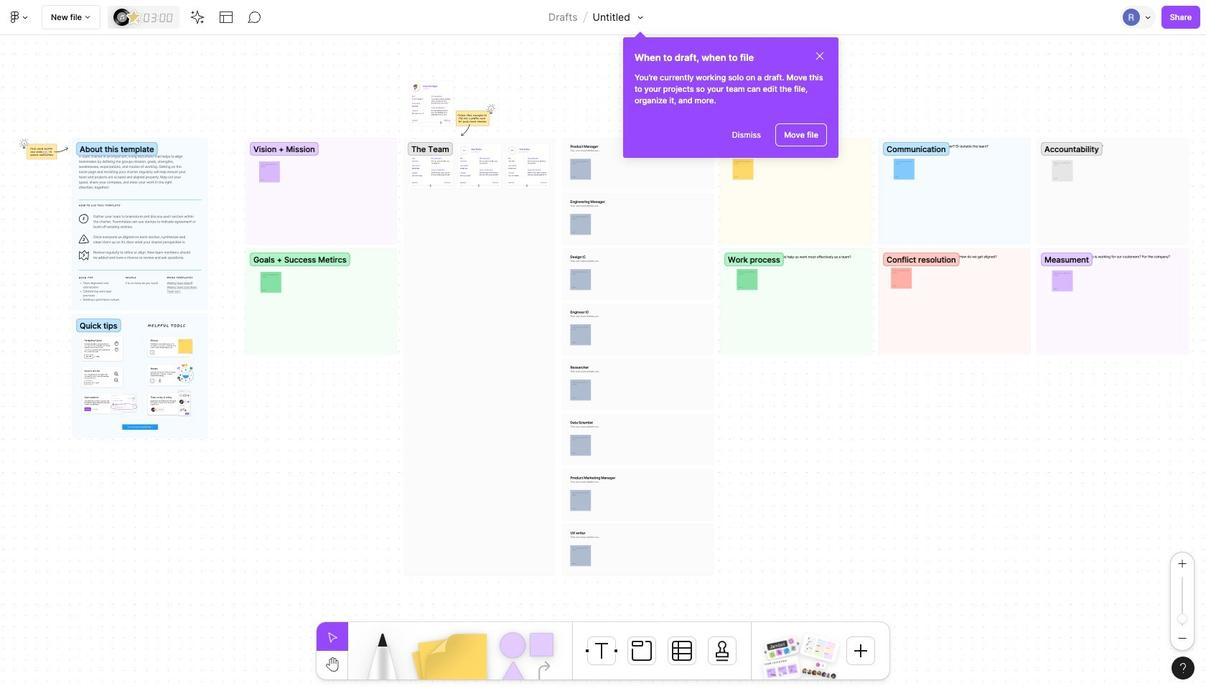 Task type: locate. For each thing, give the bounding box(es) containing it.
main toolbar region
[[0, 0, 1206, 35]]

view comments image
[[248, 10, 262, 24]]

team charter image
[[800, 633, 840, 663]]

File name text field
[[592, 8, 631, 27]]



Task type: describe. For each thing, give the bounding box(es) containing it.
multiplayer tools image
[[1143, 0, 1154, 34]]

help image
[[1180, 663, 1186, 673]]

team cooldown image
[[762, 656, 801, 684]]



Task type: vqa. For each thing, say whether or not it's contained in the screenshot.
File name text field on the top of the page
yes



